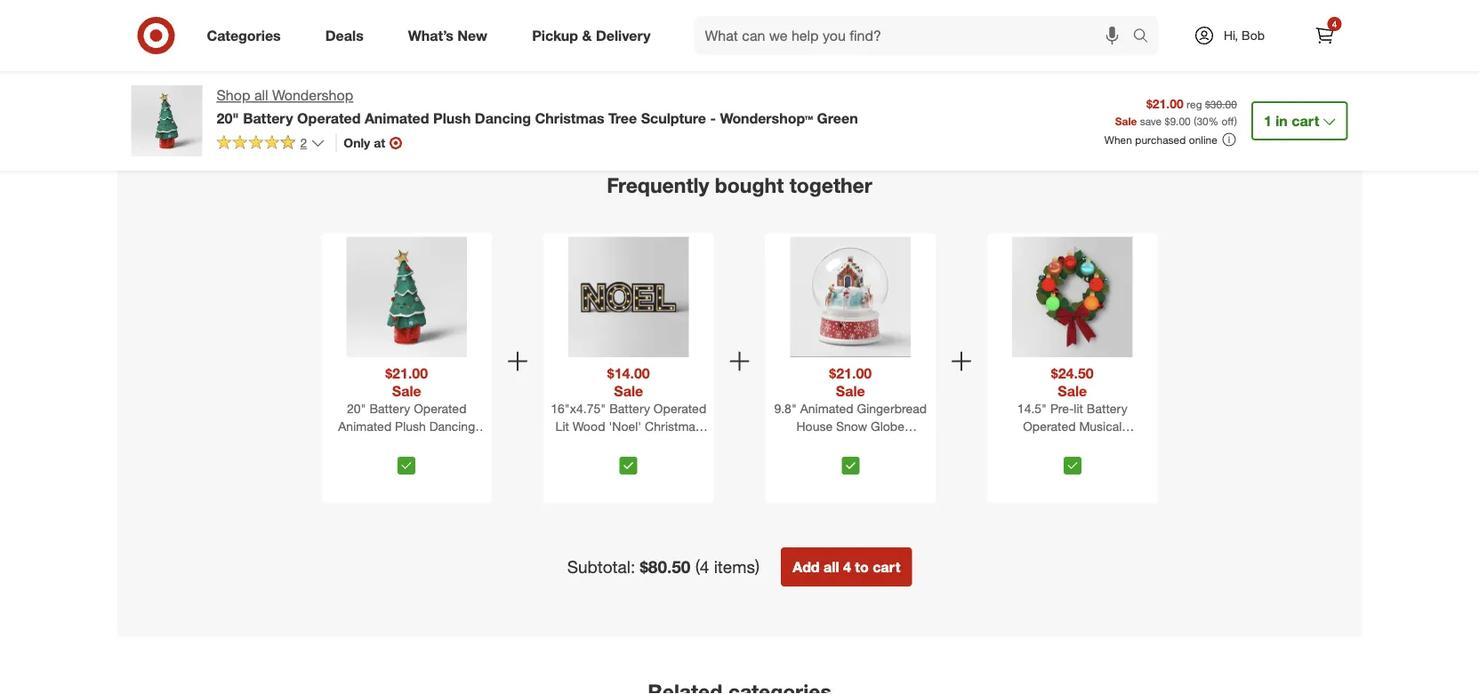 Task type: locate. For each thing, give the bounding box(es) containing it.
dancing
[[475, 109, 531, 127], [430, 420, 475, 435]]

wondershop™ for $14.00 sale 16"x4.75" battery operated lit wood 'noel' christmas tabletop sign - wondershop™ black
[[573, 455, 650, 471]]

0 horizontal spatial all
[[254, 87, 268, 104]]

- inside $21.00 sale 20" battery operated animated plush dancing christmas tree sculpture - wondershop™ green
[[476, 437, 481, 453]]

2 add to cart from the left
[[711, 42, 769, 55]]

0 horizontal spatial 4
[[844, 559, 851, 577]]

wondershop™ inside $21.00 sale 9.8" animated gingerbread house snow globe christmas decorative prop - wondershop™
[[816, 455, 894, 471]]

hi, bob
[[1224, 28, 1265, 43]]

(
[[1194, 114, 1197, 128]]

- for $21.00 sale 20" battery operated animated plush dancing christmas tree sculpture - wondershop™ green
[[476, 437, 481, 453]]

2 horizontal spatial add to cart
[[924, 42, 982, 55]]

add
[[498, 42, 519, 55], [711, 42, 732, 55], [924, 42, 945, 55], [793, 559, 820, 577]]

1 vertical spatial 4
[[844, 559, 851, 577]]

None checkbox
[[398, 458, 416, 476], [620, 458, 638, 476], [398, 458, 416, 476], [620, 458, 638, 476]]

christmas for $21.00 sale 20" battery operated animated plush dancing christmas tree sculpture - wondershop™ green
[[332, 437, 389, 453]]

- inside $21.00 sale 9.8" animated gingerbread house snow globe christmas decorative prop - wondershop™
[[808, 455, 813, 471]]

1 vertical spatial tree
[[393, 437, 416, 453]]

14.5"
[[1018, 402, 1047, 417]]

green
[[817, 109, 858, 127], [430, 455, 465, 471], [1011, 455, 1046, 471]]

all
[[254, 87, 268, 104], [824, 559, 840, 577]]

1 horizontal spatial add to cart button
[[703, 34, 777, 63]]

cart
[[535, 42, 556, 55], [748, 42, 769, 55], [961, 42, 982, 55], [1292, 112, 1320, 129], [873, 559, 901, 577]]

0 horizontal spatial plush
[[395, 420, 426, 435]]

frequently
[[607, 173, 710, 198]]

$21.00 up snow
[[830, 365, 872, 383]]

0 vertical spatial animated
[[365, 109, 429, 127]]

0 horizontal spatial add to cart
[[498, 42, 556, 55]]

battery
[[243, 109, 293, 127], [370, 402, 410, 417], [610, 402, 650, 417], [1087, 402, 1128, 417]]

shop
[[217, 87, 250, 104]]

dancing inside shop all wondershop 20" battery operated animated plush dancing christmas tree sculpture - wondershop™ green
[[475, 109, 531, 127]]

plush
[[433, 109, 471, 127], [395, 420, 426, 435]]

house
[[797, 420, 833, 435]]

operated inside $21.00 sale 20" battery operated animated plush dancing christmas tree sculpture - wondershop™ green
[[414, 402, 467, 417]]

2 horizontal spatial $21.00
[[1147, 96, 1184, 111]]

2
[[300, 135, 307, 151]]

1 in cart for 20" battery operated animated plush dancing christmas tree sculpture - wondershop™ green element
[[1264, 112, 1320, 129]]

1 add to cart button from the left
[[490, 34, 564, 63]]

1 vertical spatial sculpture
[[419, 437, 473, 453]]

add for select items on sale
[[711, 42, 732, 55]]

1 in cart
[[1264, 112, 1320, 129]]

sale inside $21.00 sale 9.8" animated gingerbread house snow globe christmas decorative prop - wondershop™
[[836, 383, 866, 401]]

deals link
[[310, 16, 386, 55]]

when
[[1105, 133, 1133, 146]]

christmas inside shop all wondershop 20" battery operated animated plush dancing christmas tree sculpture - wondershop™ green
[[535, 109, 605, 127]]

battery inside $24.50 sale 14.5" pre-lit battery operated musical christmas novelty wreath green - wondershop™
[[1087, 402, 1128, 417]]

9.8" animated gingerbread house snow globe christmas decorative prop - wondershop™ image
[[791, 238, 911, 358]]

20" battery operated animated plush dancing christmas tree sculpture - wondershop™ green link
[[325, 401, 489, 471]]

tabletop
[[587, 437, 634, 453]]

0 horizontal spatial sculpture
[[419, 437, 473, 453]]

categories link
[[192, 16, 303, 55]]

musical
[[1080, 420, 1122, 435]]

sign
[[638, 437, 663, 453]]

$21.00 sale 20" battery operated animated plush dancing christmas tree sculpture - wondershop™ green
[[332, 365, 481, 471]]

animated
[[365, 109, 429, 127], [801, 402, 854, 417], [338, 420, 392, 435]]

cart for add to cart button corresponding to select items on sale
[[748, 42, 769, 55]]

sale
[[941, 4, 965, 20], [1116, 114, 1137, 128], [392, 383, 421, 401], [614, 383, 643, 401], [836, 383, 866, 401], [1058, 383, 1088, 401]]

animated inside $21.00 sale 20" battery operated animated plush dancing christmas tree sculpture - wondershop™ green
[[338, 420, 392, 435]]

$80.50
[[640, 558, 691, 579]]

subtotal:
[[567, 558, 636, 579]]

1 horizontal spatial $21.00
[[830, 365, 872, 383]]

1 horizontal spatial green
[[817, 109, 858, 127]]

$21.00 inside $21.00 reg $30.00 sale save $ 9.00 ( 30 % off )
[[1147, 96, 1184, 111]]

christmas for $21.00 sale 9.8" animated gingerbread house snow globe christmas decorative prop - wondershop™
[[776, 437, 833, 453]]

$21.00 up $
[[1147, 96, 1184, 111]]

2 horizontal spatial add to cart button
[[916, 34, 990, 63]]

14.5" pre-lit battery operated musical christmas novelty wreath green - wondershop™ image
[[1013, 238, 1133, 358]]

shop all wondershop 20" battery operated animated plush dancing christmas tree sculpture - wondershop™ green
[[217, 87, 858, 127]]

christmas for $24.50 sale 14.5" pre-lit battery operated musical christmas novelty wreath green - wondershop™
[[1001, 437, 1057, 453]]

$21.00
[[1147, 96, 1184, 111], [386, 365, 428, 383], [830, 365, 872, 383]]

16"x4.75" battery operated lit wood 'noel' christmas tabletop sign - wondershop™ black image
[[569, 238, 689, 358]]

add for sale
[[924, 42, 945, 55]]

items)
[[714, 558, 760, 579]]

9.00
[[1171, 114, 1191, 128]]

0 vertical spatial plush
[[433, 109, 471, 127]]

christmas inside $21.00 sale 9.8" animated gingerbread house snow globe christmas decorative prop - wondershop™
[[776, 437, 833, 453]]

all for shop
[[254, 87, 268, 104]]

None checkbox
[[842, 458, 860, 476], [1064, 458, 1082, 476], [842, 458, 860, 476], [1064, 458, 1082, 476]]

1
[[1264, 112, 1272, 129]]

add all 4 to cart
[[793, 559, 901, 577]]

30
[[1197, 114, 1209, 128]]

20"
[[217, 109, 239, 127], [347, 402, 366, 417]]

christmas inside $21.00 sale 20" battery operated animated plush dancing christmas tree sculpture - wondershop™ green
[[332, 437, 389, 453]]

add all 4 to cart button
[[781, 549, 912, 588]]

operated
[[297, 109, 361, 127], [414, 402, 467, 417], [654, 402, 707, 417], [1023, 420, 1076, 435]]

9.8" animated gingerbread house snow globe christmas decorative prop - wondershop™ link
[[769, 401, 933, 471]]

1 horizontal spatial 20"
[[347, 402, 366, 417]]

deals
[[325, 27, 364, 44]]

operated inside $14.00 sale 16"x4.75" battery operated lit wood 'noel' christmas tabletop sign - wondershop™ black
[[654, 402, 707, 417]]

16"x4.75"
[[551, 402, 606, 417]]

frequently bought together
[[607, 173, 873, 198]]

0 horizontal spatial tree
[[393, 437, 416, 453]]

wood
[[573, 420, 606, 435]]

green inside $21.00 sale 20" battery operated animated plush dancing christmas tree sculpture - wondershop™ green
[[430, 455, 465, 471]]

sculpture inside shop all wondershop 20" battery operated animated plush dancing christmas tree sculpture - wondershop™ green
[[641, 109, 707, 127]]

sale inside $21.00 sale 20" battery operated animated plush dancing christmas tree sculpture - wondershop™ green
[[392, 383, 421, 401]]

0 vertical spatial 4
[[1333, 18, 1338, 29]]

0 vertical spatial dancing
[[475, 109, 531, 127]]

1 vertical spatial all
[[824, 559, 840, 577]]

4 inside button
[[844, 559, 851, 577]]

-
[[711, 109, 716, 127], [476, 437, 481, 453], [666, 437, 671, 453], [808, 455, 813, 471], [1049, 455, 1054, 471]]

4
[[1333, 18, 1338, 29], [844, 559, 851, 577]]

animated inside $21.00 sale 9.8" animated gingerbread house snow globe christmas decorative prop - wondershop™
[[801, 402, 854, 417]]

0 vertical spatial sculpture
[[641, 109, 707, 127]]

wondershop™ inside $14.00 sale 16"x4.75" battery operated lit wood 'noel' christmas tabletop sign - wondershop™ black
[[573, 455, 650, 471]]

$21.00 up 20" battery operated animated plush dancing christmas tree sculpture - wondershop™ green link
[[386, 365, 428, 383]]

1 vertical spatial animated
[[801, 402, 854, 417]]

3 add to cart from the left
[[924, 42, 982, 55]]

add to cart
[[498, 42, 556, 55], [711, 42, 769, 55], [924, 42, 982, 55]]

wondershop™ inside $21.00 sale 20" battery operated animated plush dancing christmas tree sculpture - wondershop™ green
[[349, 455, 427, 471]]

2 horizontal spatial green
[[1011, 455, 1046, 471]]

select items on sale
[[684, 4, 796, 20]]

sale inside $14.00 sale 16"x4.75" battery operated lit wood 'noel' christmas tabletop sign - wondershop™ black
[[614, 383, 643, 401]]

2 add to cart button from the left
[[703, 34, 777, 63]]

1 vertical spatial dancing
[[430, 420, 475, 435]]

1 vertical spatial 20"
[[347, 402, 366, 417]]

(4
[[696, 558, 710, 579]]

sculpture inside $21.00 sale 20" battery operated animated plush dancing christmas tree sculpture - wondershop™ green
[[419, 437, 473, 453]]

0 vertical spatial 20"
[[217, 109, 239, 127]]

2 link
[[217, 134, 325, 155]]

cart for third add to cart button from the right
[[535, 42, 556, 55]]

what's new link
[[393, 16, 510, 55]]

$21.00 inside $21.00 sale 9.8" animated gingerbread house snow globe christmas decorative prop - wondershop™
[[830, 365, 872, 383]]

1 horizontal spatial all
[[824, 559, 840, 577]]

pickup & delivery link
[[517, 16, 673, 55]]

together
[[790, 173, 873, 198]]

add for subtotal:
[[793, 559, 820, 577]]

wondershop™
[[720, 109, 813, 127], [349, 455, 427, 471], [573, 455, 650, 471], [816, 455, 894, 471], [1057, 455, 1135, 471]]

new
[[458, 27, 488, 44]]

on
[[756, 4, 770, 20]]

wondershop
[[272, 87, 353, 104]]

1 horizontal spatial tree
[[609, 109, 637, 127]]

wondershop™ inside $24.50 sale 14.5" pre-lit battery operated musical christmas novelty wreath green - wondershop™
[[1057, 455, 1135, 471]]

1 horizontal spatial add to cart
[[711, 42, 769, 55]]

- inside $14.00 sale 16"x4.75" battery operated lit wood 'noel' christmas tabletop sign - wondershop™ black
[[666, 437, 671, 453]]

christmas inside $24.50 sale 14.5" pre-lit battery operated musical christmas novelty wreath green - wondershop™
[[1001, 437, 1057, 453]]

sale inside $24.50 sale 14.5" pre-lit battery operated musical christmas novelty wreath green - wondershop™
[[1058, 383, 1088, 401]]

tree inside $21.00 sale 20" battery operated animated plush dancing christmas tree sculpture - wondershop™ green
[[393, 437, 416, 453]]

christmas
[[535, 109, 605, 127], [645, 420, 702, 435], [332, 437, 389, 453], [776, 437, 833, 453], [1001, 437, 1057, 453]]

items
[[722, 4, 753, 20]]

0 horizontal spatial add to cart button
[[490, 34, 564, 63]]

20" battery operated animated plush dancing christmas tree sculpture - wondershop™ green image
[[347, 238, 467, 358]]

battery inside $21.00 sale 20" battery operated animated plush dancing christmas tree sculpture - wondershop™ green
[[370, 402, 410, 417]]

0 horizontal spatial 20"
[[217, 109, 239, 127]]

search
[[1125, 29, 1168, 46]]

tree inside shop all wondershop 20" battery operated animated plush dancing christmas tree sculpture - wondershop™ green
[[609, 109, 637, 127]]

2 vertical spatial animated
[[338, 420, 392, 435]]

plush inside shop all wondershop 20" battery operated animated plush dancing christmas tree sculpture - wondershop™ green
[[433, 109, 471, 127]]

0 horizontal spatial green
[[430, 455, 465, 471]]

$21.00 for $21.00 sale 9.8" animated gingerbread house snow globe christmas decorative prop - wondershop™
[[830, 365, 872, 383]]

sculpture
[[641, 109, 707, 127], [419, 437, 473, 453]]

all inside add all 4 to cart button
[[824, 559, 840, 577]]

to
[[521, 42, 532, 55], [734, 42, 745, 55], [948, 42, 958, 55], [855, 559, 869, 577]]

when purchased online
[[1105, 133, 1218, 146]]

$21.00 inside $21.00 sale 20" battery operated animated plush dancing christmas tree sculpture - wondershop™ green
[[386, 365, 428, 383]]

tree
[[609, 109, 637, 127], [393, 437, 416, 453]]

add to cart button
[[490, 34, 564, 63], [703, 34, 777, 63], [916, 34, 990, 63]]

0 vertical spatial all
[[254, 87, 268, 104]]

16"x4.75" battery operated lit wood 'noel' christmas tabletop sign - wondershop™ black link
[[547, 401, 711, 471]]

0 horizontal spatial $21.00
[[386, 365, 428, 383]]

0 vertical spatial tree
[[609, 109, 637, 127]]

1 horizontal spatial sculpture
[[641, 109, 707, 127]]

all inside shop all wondershop 20" battery operated animated plush dancing christmas tree sculpture - wondershop™ green
[[254, 87, 268, 104]]

hi,
[[1224, 28, 1239, 43]]

only
[[344, 135, 371, 151]]

christmas inside $14.00 sale 16"x4.75" battery operated lit wood 'noel' christmas tabletop sign - wondershop™ black
[[645, 420, 702, 435]]

3 add to cart button from the left
[[916, 34, 990, 63]]

1 vertical spatial plush
[[395, 420, 426, 435]]

delivery
[[596, 27, 651, 44]]

1 horizontal spatial plush
[[433, 109, 471, 127]]

to for third add to cart button from the right
[[521, 42, 532, 55]]

sale for $21.00 sale 20" battery operated animated plush dancing christmas tree sculpture - wondershop™ green
[[392, 383, 421, 401]]



Task type: describe. For each thing, give the bounding box(es) containing it.
add to cart for sale
[[924, 42, 982, 55]]

bought
[[715, 173, 784, 198]]

battery inside $14.00 sale 16"x4.75" battery operated lit wood 'noel' christmas tabletop sign - wondershop™ black
[[610, 402, 650, 417]]

operated inside shop all wondershop 20" battery operated animated plush dancing christmas tree sculpture - wondershop™ green
[[297, 109, 361, 127]]

$
[[1165, 114, 1171, 128]]

gingerbread
[[857, 402, 927, 417]]

green inside $24.50 sale 14.5" pre-lit battery operated musical christmas novelty wreath green - wondershop™
[[1011, 455, 1046, 471]]

select
[[684, 4, 719, 20]]

at
[[374, 135, 386, 151]]

$24.50 sale 14.5" pre-lit battery operated musical christmas novelty wreath green - wondershop™
[[1001, 365, 1145, 471]]

sale inside $21.00 reg $30.00 sale save $ 9.00 ( 30 % off )
[[1116, 114, 1137, 128]]

snow
[[836, 420, 868, 435]]

20" inside shop all wondershop 20" battery operated animated plush dancing christmas tree sculpture - wondershop™ green
[[217, 109, 239, 127]]

christmas for $14.00 sale 16"x4.75" battery operated lit wood 'noel' christmas tabletop sign - wondershop™ black
[[645, 420, 702, 435]]

$21.00 reg $30.00 sale save $ 9.00 ( 30 % off )
[[1116, 96, 1238, 128]]

$21.00 sale 9.8" animated gingerbread house snow globe christmas decorative prop - wondershop™
[[775, 365, 927, 471]]

sale for $24.50 sale 14.5" pre-lit battery operated musical christmas novelty wreath green - wondershop™
[[1058, 383, 1088, 401]]

image of 20" battery operated animated plush dancing christmas tree sculpture - wondershop™ green image
[[131, 85, 202, 157]]

reg
[[1187, 98, 1203, 111]]

add to cart button for sale
[[916, 34, 990, 63]]

$21.00 for $21.00 sale 20" battery operated animated plush dancing christmas tree sculpture - wondershop™ green
[[386, 365, 428, 383]]

lit
[[556, 420, 569, 435]]

subtotal: $80.50 (4 items)
[[567, 558, 760, 579]]

20" inside $21.00 sale 20" battery operated animated plush dancing christmas tree sculpture - wondershop™ green
[[347, 402, 366, 417]]

9.8"
[[775, 402, 797, 417]]

add to cart for select items on sale
[[711, 42, 769, 55]]

1 add to cart from the left
[[498, 42, 556, 55]]

4 link
[[1306, 16, 1345, 55]]

sale for $14.00 sale 16"x4.75" battery operated lit wood 'noel' christmas tabletop sign - wondershop™ black
[[614, 383, 643, 401]]

novelty
[[1061, 437, 1103, 453]]

categories
[[207, 27, 281, 44]]

wondershop™ for $21.00 sale 9.8" animated gingerbread house snow globe christmas decorative prop - wondershop™
[[816, 455, 894, 471]]

black
[[654, 455, 685, 471]]

what's new
[[408, 27, 488, 44]]

add to cart button for select items on sale
[[703, 34, 777, 63]]

to for add to cart button related to sale
[[948, 42, 958, 55]]

lit
[[1074, 402, 1084, 417]]

- inside shop all wondershop 20" battery operated animated plush dancing christmas tree sculpture - wondershop™ green
[[711, 109, 716, 127]]

animated inside shop all wondershop 20" battery operated animated plush dancing christmas tree sculpture - wondershop™ green
[[365, 109, 429, 127]]

$14.00 sale 16"x4.75" battery operated lit wood 'noel' christmas tabletop sign - wondershop™ black
[[551, 365, 707, 471]]

14.5" pre-lit battery operated musical christmas novelty wreath green - wondershop™ link
[[991, 401, 1155, 471]]

online
[[1190, 133, 1218, 146]]

1 horizontal spatial 4
[[1333, 18, 1338, 29]]

all for add
[[824, 559, 840, 577]]

to for add to cart button corresponding to select items on sale
[[734, 42, 745, 55]]

purchased
[[1136, 133, 1187, 146]]

- inside $24.50 sale 14.5" pre-lit battery operated musical christmas novelty wreath green - wondershop™
[[1049, 455, 1054, 471]]

off
[[1222, 114, 1235, 128]]

What can we help you find? suggestions appear below search field
[[695, 16, 1138, 55]]

&
[[582, 27, 592, 44]]

in
[[1276, 112, 1288, 129]]

bob
[[1242, 28, 1265, 43]]

%
[[1209, 114, 1219, 128]]

operated inside $24.50 sale 14.5" pre-lit battery operated musical christmas novelty wreath green - wondershop™
[[1023, 420, 1076, 435]]

prop
[[899, 437, 926, 453]]

dancing inside $21.00 sale 20" battery operated animated plush dancing christmas tree sculpture - wondershop™ green
[[430, 420, 475, 435]]

globe
[[871, 420, 905, 435]]

$30.00
[[1206, 98, 1238, 111]]

wondershop™ inside shop all wondershop 20" battery operated animated plush dancing christmas tree sculpture - wondershop™ green
[[720, 109, 813, 127]]

pickup
[[532, 27, 578, 44]]

$14.00
[[608, 365, 650, 383]]

pickup & delivery
[[532, 27, 651, 44]]

- for $14.00 sale 16"x4.75" battery operated lit wood 'noel' christmas tabletop sign - wondershop™ black
[[666, 437, 671, 453]]

plush inside $21.00 sale 20" battery operated animated plush dancing christmas tree sculpture - wondershop™ green
[[395, 420, 426, 435]]

save
[[1140, 114, 1162, 128]]

what's
[[408, 27, 454, 44]]

sale
[[774, 4, 796, 20]]

only at
[[344, 135, 386, 151]]

cart for add to cart button related to sale
[[961, 42, 982, 55]]

wondershop™ for $21.00 sale 20" battery operated animated plush dancing christmas tree sculpture - wondershop™ green
[[349, 455, 427, 471]]

$21.00 for $21.00 reg $30.00 sale save $ 9.00 ( 30 % off )
[[1147, 96, 1184, 111]]

search button
[[1125, 16, 1168, 59]]

wreath
[[1106, 437, 1145, 453]]

battery inside shop all wondershop 20" battery operated animated plush dancing christmas tree sculpture - wondershop™ green
[[243, 109, 293, 127]]

$24.50
[[1052, 365, 1094, 383]]

'noel'
[[609, 420, 642, 435]]

green inside shop all wondershop 20" battery operated animated plush dancing christmas tree sculpture - wondershop™ green
[[817, 109, 858, 127]]

decorative
[[836, 437, 896, 453]]

)
[[1235, 114, 1238, 128]]

sale for $21.00 sale 9.8" animated gingerbread house snow globe christmas decorative prop - wondershop™
[[836, 383, 866, 401]]

pre-
[[1051, 402, 1074, 417]]

- for $21.00 sale 9.8" animated gingerbread house snow globe christmas decorative prop - wondershop™
[[808, 455, 813, 471]]



Task type: vqa. For each thing, say whether or not it's contained in the screenshot.
we
no



